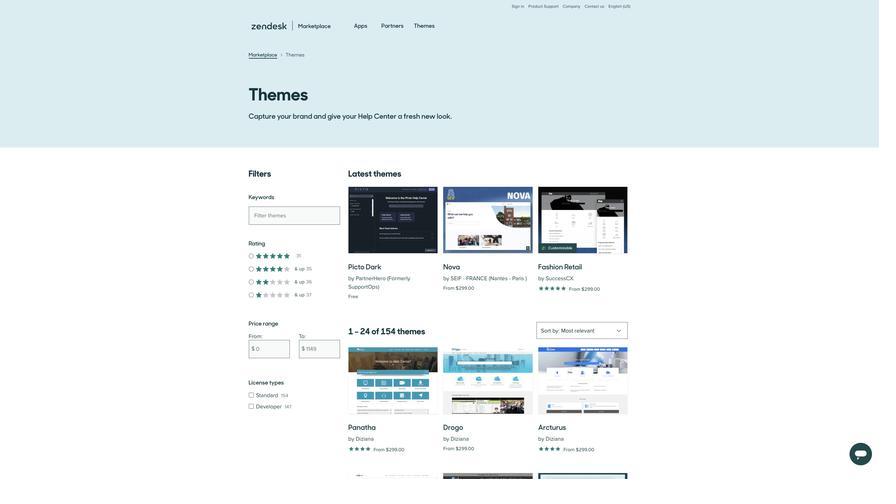Task type: locate. For each thing, give the bounding box(es) containing it.
by inside "picto dark by partnerhero (formerly supportops) free"
[[349, 275, 355, 282]]

up inside & up 37
[[299, 292, 305, 298]]

2 vertical spatial &
[[295, 292, 298, 298]]

1 & from the top
[[295, 266, 298, 272]]

by down arcturus
[[539, 436, 545, 443]]

2 & from the top
[[295, 279, 298, 285]]

$299.00 inside the drogo by diziana from $299.00
[[456, 446, 475, 452]]

& inside & up 35
[[295, 266, 298, 272]]

marketplace
[[249, 51, 277, 58]]

diziana inside the drogo by diziana from $299.00
[[451, 436, 469, 443]]

& for & up 35
[[295, 266, 298, 272]]

1 up from the top
[[299, 266, 305, 272]]

marketplace link
[[249, 51, 277, 59]]

standard
[[256, 392, 278, 399]]

english
[[609, 4, 622, 9]]

english (us) link
[[609, 4, 631, 16]]

1 vertical spatial &
[[295, 279, 298, 285]]

your left "brand"
[[277, 111, 292, 121]]

1149 number field
[[299, 340, 340, 358]]

help
[[358, 111, 373, 121]]

154 right of
[[381, 324, 396, 337]]

- right 1
[[355, 324, 359, 337]]

global-navigation-secondary element
[[249, 0, 631, 16]]

1 vertical spatial up
[[299, 279, 305, 285]]

range
[[263, 319, 279, 327]]

0 horizontal spatial 154
[[281, 393, 289, 399]]

your right give
[[343, 111, 357, 121]]

from:
[[249, 333, 263, 340]]

diziana down panatha
[[356, 436, 374, 443]]

dark
[[366, 261, 382, 272]]

from $299.00
[[570, 286, 601, 292], [374, 447, 405, 453], [564, 447, 595, 453]]

37
[[307, 292, 312, 298]]

diziana down drogo at the right of page
[[451, 436, 469, 443]]

look.
[[437, 111, 452, 121]]

from for panatha
[[374, 447, 385, 453]]

free
[[349, 294, 358, 300]]

3 diziana from the left
[[546, 436, 564, 443]]

154 up 147
[[281, 393, 289, 399]]

by for nova
[[444, 275, 450, 282]]

-
[[464, 275, 465, 282], [510, 275, 511, 282], [355, 324, 359, 337]]

fashion retail by successcx
[[539, 261, 583, 282]]

themes down global-navigation-secondary element
[[414, 21, 435, 29]]

1 $ from the left
[[252, 345, 255, 352]]

2 $ from the left
[[302, 345, 305, 352]]

up inside & up 35
[[299, 266, 305, 272]]

zendesk image
[[252, 23, 287, 30]]

$ for from:
[[252, 345, 255, 352]]

by inside nova by seif - france (nantes - paris ) from $299.00
[[444, 275, 450, 282]]

1 horizontal spatial 154
[[381, 324, 396, 337]]

0 horizontal spatial your
[[277, 111, 292, 121]]

by inside panatha by diziana
[[349, 436, 355, 443]]

$
[[252, 345, 255, 352], [302, 345, 305, 352]]

from $299.00 down the arcturus by diziana
[[564, 447, 595, 453]]

& left the 35
[[295, 266, 298, 272]]

by inside the arcturus by diziana
[[539, 436, 545, 443]]

by down picto
[[349, 275, 355, 282]]

2 up from the top
[[299, 279, 305, 285]]

center
[[374, 111, 397, 121]]

panatha by diziana
[[349, 422, 376, 443]]

& left 37
[[295, 292, 298, 298]]

nova by seif - france (nantes - paris ) from $299.00
[[444, 261, 527, 291]]

1 - 24 of 154 themes
[[349, 324, 426, 337]]

by down panatha
[[349, 436, 355, 443]]

fashion
[[539, 261, 563, 272]]

$ down from:
[[252, 345, 255, 352]]

to:
[[299, 333, 306, 340]]

31
[[297, 253, 301, 259]]

star fill image
[[256, 253, 262, 259], [277, 253, 283, 259], [284, 253, 290, 259], [256, 266, 262, 272], [256, 279, 262, 285], [263, 279, 269, 285], [270, 279, 276, 285], [256, 292, 262, 298], [263, 292, 269, 298], [270, 292, 276, 298], [277, 292, 283, 298], [284, 292, 290, 298]]

& left 36
[[295, 279, 298, 285]]

from down the arcturus by diziana
[[564, 447, 575, 453]]

up inside & up 36
[[299, 279, 305, 285]]

2 horizontal spatial diziana
[[546, 436, 564, 443]]

themes right the marketplace link
[[286, 51, 305, 58]]

contact us link
[[585, 4, 605, 9]]

- left "paris"
[[510, 275, 511, 282]]

3 up from the top
[[299, 292, 305, 298]]

themes
[[414, 21, 435, 29], [286, 51, 305, 58], [249, 80, 308, 105]]

by right )
[[539, 275, 545, 282]]

1
[[349, 324, 354, 337]]

arcturus
[[539, 422, 567, 432]]

$ for to:
[[302, 345, 305, 352]]

us
[[601, 4, 605, 9]]

new
[[422, 111, 436, 121]]

themes
[[374, 166, 402, 179], [398, 324, 426, 337]]

1 diziana from the left
[[356, 436, 374, 443]]

star fill image
[[263, 253, 269, 259], [270, 253, 276, 259], [263, 266, 269, 272], [270, 266, 276, 272], [277, 266, 283, 272], [284, 266, 290, 272], [277, 279, 283, 285], [284, 279, 290, 285]]

from down drogo at the right of page
[[444, 446, 455, 452]]

standard 154
[[256, 392, 289, 399]]

diziana
[[356, 436, 374, 443], [451, 436, 469, 443], [546, 436, 564, 443]]

1 horizontal spatial $
[[302, 345, 305, 352]]

picto
[[349, 261, 365, 272]]

by for drogo
[[444, 436, 450, 443]]

$299.00
[[456, 285, 475, 291], [582, 286, 601, 292], [456, 446, 475, 452], [386, 447, 405, 453], [576, 447, 595, 453]]

panatha
[[349, 422, 376, 432]]

by
[[349, 275, 355, 282], [444, 275, 450, 282], [539, 275, 545, 282], [349, 436, 355, 443], [444, 436, 450, 443], [539, 436, 545, 443]]

&
[[295, 266, 298, 272], [295, 279, 298, 285], [295, 292, 298, 298]]

2 vertical spatial up
[[299, 292, 305, 298]]

from $299.00 down panatha by diziana
[[374, 447, 405, 453]]

themes link
[[414, 15, 435, 36]]

154
[[381, 324, 396, 337], [281, 393, 289, 399]]

license types
[[249, 378, 284, 386]]

up left the 35
[[299, 266, 305, 272]]

0 horizontal spatial $
[[252, 345, 255, 352]]

by inside the drogo by diziana from $299.00
[[444, 436, 450, 443]]

by for panatha
[[349, 436, 355, 443]]

1 horizontal spatial diziana
[[451, 436, 469, 443]]

your
[[277, 111, 292, 121], [343, 111, 357, 121]]

2 your from the left
[[343, 111, 357, 121]]

from $299.00 down retail
[[570, 286, 601, 292]]

1 vertical spatial 154
[[281, 393, 289, 399]]

from down panatha by diziana
[[374, 447, 385, 453]]

by down drogo at the right of page
[[444, 436, 450, 443]]

from down the successcx
[[570, 286, 581, 292]]

sign
[[512, 4, 520, 9]]

2 diziana from the left
[[451, 436, 469, 443]]

diziana inside the arcturus by diziana
[[546, 436, 564, 443]]

from down the seif
[[444, 285, 455, 291]]

0 vertical spatial &
[[295, 266, 298, 272]]

& for & up 36
[[295, 279, 298, 285]]

from $299.00 for panatha
[[374, 447, 405, 453]]

by left the seif
[[444, 275, 450, 282]]

themes up the capture
[[249, 80, 308, 105]]

3 & from the top
[[295, 292, 298, 298]]

& inside & up 36
[[295, 279, 298, 285]]

from
[[444, 285, 455, 291], [570, 286, 581, 292], [444, 446, 455, 452], [374, 447, 385, 453], [564, 447, 575, 453]]

up left 37
[[299, 292, 305, 298]]

arcturus by diziana
[[539, 422, 567, 443]]

apps link
[[354, 15, 368, 36]]

0 number field
[[249, 340, 290, 358]]

up left 36
[[299, 279, 305, 285]]

and
[[314, 111, 326, 121]]

0 horizontal spatial diziana
[[356, 436, 374, 443]]

None search field
[[249, 207, 340, 225]]

1 horizontal spatial your
[[343, 111, 357, 121]]

diziana inside panatha by diziana
[[356, 436, 374, 443]]

& inside & up 37
[[295, 292, 298, 298]]

$ down to:
[[302, 345, 305, 352]]

0 vertical spatial 154
[[381, 324, 396, 337]]

paris
[[513, 275, 525, 282]]

$299.00 for fashion
[[582, 286, 601, 292]]

& for & up 37
[[295, 292, 298, 298]]

contact
[[585, 4, 600, 9]]

diziana for arcturus
[[546, 436, 564, 443]]

up
[[299, 266, 305, 272], [299, 279, 305, 285], [299, 292, 305, 298]]

- right the seif
[[464, 275, 465, 282]]

diziana down arcturus
[[546, 436, 564, 443]]

give
[[328, 111, 341, 121]]

0 vertical spatial up
[[299, 266, 305, 272]]



Task type: vqa. For each thing, say whether or not it's contained in the screenshot.
Diziana inside the Arcturus by Diziana
yes



Task type: describe. For each thing, give the bounding box(es) containing it.
up for 35
[[299, 266, 305, 272]]

price range
[[249, 319, 279, 327]]

$299.00 inside nova by seif - france (nantes - paris ) from $299.00
[[456, 285, 475, 291]]

supportops)
[[349, 284, 380, 291]]

in
[[521, 4, 525, 9]]

147
[[285, 404, 292, 410]]

1 horizontal spatial -
[[464, 275, 465, 282]]

developer
[[256, 403, 282, 410]]

rating
[[249, 239, 265, 247]]

35
[[307, 266, 312, 272]]

from $299.00 for arcturus
[[564, 447, 595, 453]]

by inside fashion retail by successcx
[[539, 275, 545, 282]]

partnerhero
[[356, 275, 386, 282]]

from for arcturus
[[564, 447, 575, 453]]

& up 35
[[295, 266, 312, 272]]

partners
[[382, 21, 404, 29]]

contact us
[[585, 4, 605, 9]]

1 vertical spatial themes
[[398, 324, 426, 337]]

france
[[467, 275, 488, 282]]

& up 37
[[295, 292, 312, 298]]

of
[[372, 324, 380, 337]]

2 horizontal spatial -
[[510, 275, 511, 282]]

from $299.00 for fashion retail
[[570, 286, 601, 292]]

$299.00 for panatha
[[386, 447, 405, 453]]

company link
[[563, 4, 581, 16]]

seif
[[451, 275, 462, 282]]

2 vertical spatial themes
[[249, 80, 308, 105]]

product support link
[[529, 4, 559, 9]]

diziana for drogo
[[451, 436, 469, 443]]

drogo
[[444, 422, 464, 432]]

support
[[544, 4, 559, 9]]

sign in link
[[512, 4, 525, 9]]

154 inside standard 154
[[281, 393, 289, 399]]

picto dark by partnerhero (formerly supportops) free
[[349, 261, 411, 300]]

capture your brand and give your help center a fresh new look.
[[249, 111, 452, 121]]

1 vertical spatial themes
[[286, 51, 305, 58]]

partners link
[[382, 15, 404, 36]]

0 vertical spatial themes
[[414, 21, 435, 29]]

from inside the drogo by diziana from $299.00
[[444, 446, 455, 452]]

filters
[[249, 166, 271, 179]]

latest themes
[[349, 166, 402, 179]]

apps
[[354, 21, 368, 29]]

types
[[270, 378, 284, 386]]

capture
[[249, 111, 276, 121]]

)
[[526, 275, 527, 282]]

1 your from the left
[[277, 111, 292, 121]]

(nantes
[[489, 275, 508, 282]]

brand
[[293, 111, 312, 121]]

0 vertical spatial themes
[[374, 166, 402, 179]]

sign in
[[512, 4, 525, 9]]

product support
[[529, 4, 559, 9]]

a
[[398, 111, 403, 121]]

successcx
[[546, 275, 574, 282]]

(us)
[[624, 4, 631, 9]]

up for 37
[[299, 292, 305, 298]]

retail
[[565, 261, 583, 272]]

latest
[[349, 166, 372, 179]]

diziana for panatha
[[356, 436, 374, 443]]

up for 36
[[299, 279, 305, 285]]

nova
[[444, 261, 460, 272]]

Filter themes search field
[[249, 207, 340, 225]]

(formerly
[[388, 275, 411, 282]]

by for arcturus
[[539, 436, 545, 443]]

drogo by diziana from $299.00
[[444, 422, 475, 452]]

from inside nova by seif - france (nantes - paris ) from $299.00
[[444, 285, 455, 291]]

fresh
[[404, 111, 420, 121]]

company
[[563, 4, 581, 9]]

from for fashion
[[570, 286, 581, 292]]

price
[[249, 319, 262, 327]]

license
[[249, 378, 268, 386]]

36
[[307, 279, 312, 285]]

24
[[360, 324, 370, 337]]

0 horizontal spatial -
[[355, 324, 359, 337]]

& up 36
[[295, 279, 312, 285]]

product
[[529, 4, 543, 9]]

keywords
[[249, 193, 275, 201]]

english (us)
[[609, 4, 631, 9]]

$299.00 for arcturus
[[576, 447, 595, 453]]

developer 147
[[256, 403, 292, 410]]



